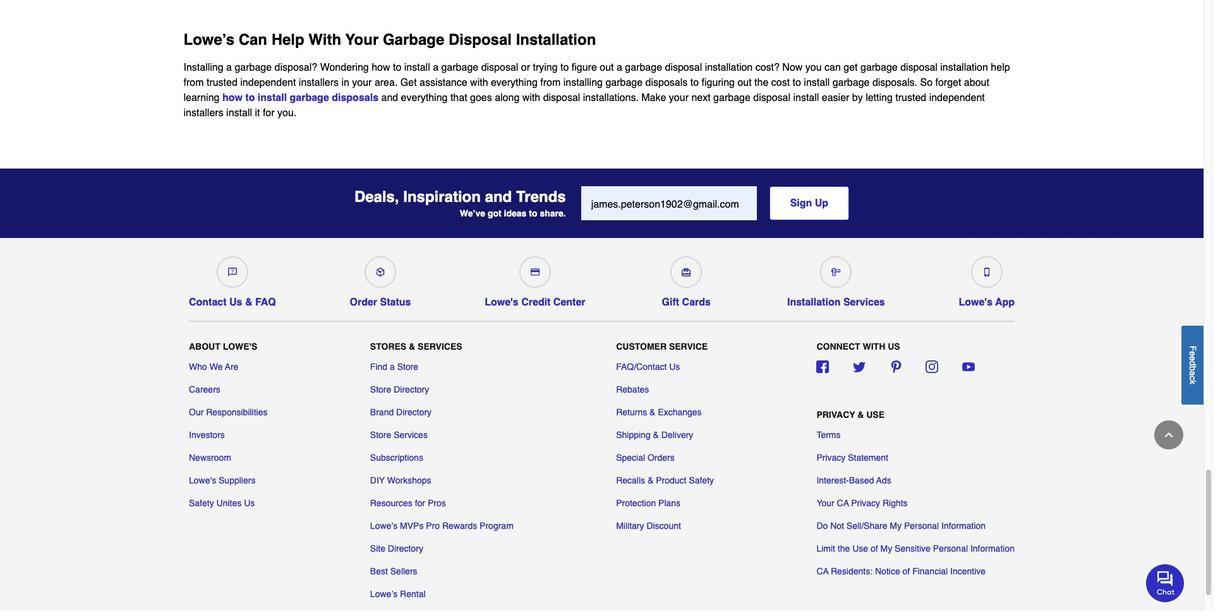 Task type: vqa. For each thing, say whether or not it's contained in the screenshot.
Save to List List
no



Task type: locate. For each thing, give the bounding box(es) containing it.
& left delivery
[[653, 430, 659, 441]]

store down brand
[[370, 430, 391, 441]]

0 vertical spatial your
[[345, 31, 379, 49]]

everything up along
[[491, 77, 538, 89]]

everything down get
[[401, 93, 448, 104]]

2 vertical spatial services
[[394, 430, 428, 441]]

0 horizontal spatial for
[[263, 108, 275, 119]]

independent down disposal?
[[240, 77, 296, 89]]

0 horizontal spatial of
[[871, 544, 878, 554]]

1 horizontal spatial how
[[372, 62, 390, 74]]

shipping & delivery link
[[616, 429, 694, 442]]

privacy up sell/share at the bottom of the page
[[852, 499, 881, 509]]

1 vertical spatial personal
[[933, 544, 968, 554]]

cost
[[772, 77, 790, 89]]

1 vertical spatial everything
[[401, 93, 448, 104]]

how right the learning
[[222, 93, 243, 104]]

subscriptions
[[370, 453, 423, 463]]

store for directory
[[370, 385, 391, 395]]

a up k
[[1188, 371, 1198, 376]]

lowe's down best
[[370, 590, 398, 600]]

1 horizontal spatial safety
[[689, 476, 714, 486]]

1 vertical spatial my
[[881, 544, 893, 554]]

1 vertical spatial store
[[370, 385, 391, 395]]

inspiration
[[403, 188, 481, 206]]

1 horizontal spatial of
[[903, 567, 910, 577]]

a inside button
[[1188, 371, 1198, 376]]

install
[[404, 62, 430, 74], [804, 77, 830, 89], [258, 93, 287, 104], [794, 93, 819, 104], [226, 108, 252, 119]]

use up statement
[[867, 410, 885, 420]]

& right stores
[[409, 342, 415, 352]]

0 vertical spatial with
[[470, 77, 488, 89]]

installers down the learning
[[184, 108, 224, 119]]

1 vertical spatial safety
[[189, 499, 214, 509]]

privacy statement link
[[817, 452, 889, 465]]

the inside limit the use of my sensitive personal information 'link'
[[838, 544, 850, 554]]

gift card image
[[682, 268, 691, 277]]

with right along
[[523, 93, 541, 104]]

independent inside and everything that goes along with disposal installations. make your next garbage disposal install easier by letting trusted independent installers install it for you.
[[930, 93, 985, 104]]

1 horizontal spatial everything
[[491, 77, 538, 89]]

orders
[[648, 453, 675, 463]]

1 horizontal spatial disposals
[[646, 77, 688, 89]]

1 horizontal spatial for
[[415, 499, 425, 509]]

& inside "link"
[[245, 297, 252, 309]]

garbage
[[235, 62, 272, 74], [441, 62, 479, 74], [625, 62, 662, 74], [861, 62, 898, 74], [606, 77, 643, 89], [833, 77, 870, 89], [290, 93, 329, 104], [714, 93, 751, 104]]

1 horizontal spatial installation
[[788, 297, 841, 309]]

rewards
[[442, 521, 477, 532]]

lowe's for lowe's app
[[959, 297, 993, 309]]

0 vertical spatial how
[[372, 62, 390, 74]]

a right find
[[390, 362, 395, 372]]

our
[[189, 408, 204, 418]]

garbage up make
[[625, 62, 662, 74]]

with
[[863, 342, 886, 352]]

incentive
[[951, 567, 986, 577]]

0 horizontal spatial safety
[[189, 499, 214, 509]]

0 horizontal spatial trusted
[[207, 77, 238, 89]]

and up got
[[485, 188, 512, 206]]

with
[[470, 77, 488, 89], [523, 93, 541, 104]]

trusted down so
[[896, 93, 927, 104]]

to inside deals, inspiration and trends we've got ideas to share.
[[529, 209, 538, 219]]

lowe's for lowe's can help with your garbage disposal installation
[[184, 31, 234, 49]]

1 horizontal spatial installation
[[941, 62, 989, 74]]

lowe's down 'newsroom' link
[[189, 476, 216, 486]]

contact us & faq link
[[189, 252, 276, 309]]

ideas
[[504, 209, 527, 219]]

directory
[[394, 385, 429, 395], [396, 408, 432, 418], [388, 544, 423, 554]]

use down sell/share at the bottom of the page
[[853, 544, 869, 554]]

2 vertical spatial store
[[370, 430, 391, 441]]

for inside and everything that goes along with disposal installations. make your next garbage disposal install easier by letting trusted independent installers install it for you.
[[263, 108, 275, 119]]

out right figure
[[600, 62, 614, 74]]

0 horizontal spatial the
[[755, 77, 769, 89]]

installation services link
[[788, 252, 885, 309]]

store down the stores & services
[[397, 362, 419, 372]]

installers inside 'installing a garbage disposal? wondering how to install a garbage disposal or trying to figure out a garbage disposal installation cost? now you can get garbage disposal installation help from trusted independent installers in your area. get assistance with everything from installing garbage disposals to figuring out the cost to install garbage disposals. so forget about learning'
[[299, 77, 339, 89]]

and
[[381, 93, 398, 104], [485, 188, 512, 206]]

installers up how to install garbage disposals on the left
[[299, 77, 339, 89]]

services up connect with us
[[844, 297, 885, 309]]

letting
[[866, 93, 893, 104]]

recalls & product safety link
[[616, 475, 714, 487]]

1 vertical spatial services
[[418, 342, 462, 352]]

0 vertical spatial installers
[[299, 77, 339, 89]]

garbage down get
[[833, 77, 870, 89]]

diy workshops
[[370, 476, 431, 486]]

of right notice
[[903, 567, 910, 577]]

& up statement
[[858, 410, 864, 420]]

directory up brand directory link
[[394, 385, 429, 395]]

of inside ca residents: notice of financial incentive link
[[903, 567, 910, 577]]

e
[[1188, 351, 1198, 356], [1188, 356, 1198, 361]]

1 vertical spatial use
[[853, 544, 869, 554]]

1 vertical spatial and
[[485, 188, 512, 206]]

e up 'b'
[[1188, 356, 1198, 361]]

to right "trying"
[[561, 62, 569, 74]]

0 vertical spatial safety
[[689, 476, 714, 486]]

trusted down 'installing' on the left
[[207, 77, 238, 89]]

personal up the incentive
[[933, 544, 968, 554]]

lowe's for lowe's mvps pro rewards program
[[370, 521, 398, 532]]

residents:
[[831, 567, 873, 577]]

of for financial
[[903, 567, 910, 577]]

0 vertical spatial us
[[229, 297, 242, 309]]

1 vertical spatial for
[[415, 499, 425, 509]]

information inside 'link'
[[971, 544, 1015, 554]]

1 horizontal spatial independent
[[930, 93, 985, 104]]

lowe's
[[485, 297, 519, 309], [959, 297, 993, 309], [223, 342, 257, 352], [189, 476, 216, 486]]

e up d
[[1188, 351, 1198, 356]]

your up wondering on the top left
[[345, 31, 379, 49]]

0 vertical spatial directory
[[394, 385, 429, 395]]

installation services
[[788, 297, 885, 309]]

2 vertical spatial lowe's
[[370, 590, 398, 600]]

0 horizontal spatial installers
[[184, 108, 224, 119]]

my up notice
[[881, 544, 893, 554]]

1 vertical spatial out
[[738, 77, 752, 89]]

1 horizontal spatial and
[[485, 188, 512, 206]]

0 vertical spatial services
[[844, 297, 885, 309]]

interest-based ads
[[817, 476, 892, 486]]

0 vertical spatial everything
[[491, 77, 538, 89]]

us down customer service
[[670, 362, 680, 372]]

your
[[352, 77, 372, 89], [669, 93, 689, 104]]

1 vertical spatial independent
[[930, 93, 985, 104]]

1 vertical spatial installers
[[184, 108, 224, 119]]

everything inside 'installing a garbage disposal? wondering how to install a garbage disposal or trying to figure out a garbage disposal installation cost? now you can get garbage disposal installation help from trusted independent installers in your area. get assistance with everything from installing garbage disposals to figuring out the cost to install garbage disposals. so forget about learning'
[[491, 77, 538, 89]]

everything inside and everything that goes along with disposal installations. make your next garbage disposal install easier by letting trusted independent installers install it for you.
[[401, 93, 448, 104]]

0 horizontal spatial installation
[[516, 31, 596, 49]]

garbage up you. on the left
[[290, 93, 329, 104]]

0 vertical spatial the
[[755, 77, 769, 89]]

us right unites
[[244, 499, 255, 509]]

can
[[825, 62, 841, 74]]

1 vertical spatial your
[[669, 93, 689, 104]]

use inside 'link'
[[853, 544, 869, 554]]

safety left unites
[[189, 499, 214, 509]]

site directory
[[370, 544, 423, 554]]

0 vertical spatial privacy
[[817, 410, 856, 420]]

services for installation services
[[844, 297, 885, 309]]

us inside contact us & faq "link"
[[229, 297, 242, 309]]

1 horizontal spatial with
[[523, 93, 541, 104]]

get
[[844, 62, 858, 74]]

k
[[1188, 380, 1198, 385]]

and down area.
[[381, 93, 398, 104]]

1 horizontal spatial the
[[838, 544, 850, 554]]

youtube image
[[963, 361, 975, 374]]

1 vertical spatial us
[[670, 362, 680, 372]]

my inside "do not sell/share my personal information" link
[[890, 521, 902, 532]]

garbage up installations.
[[606, 77, 643, 89]]

services
[[844, 297, 885, 309], [418, 342, 462, 352], [394, 430, 428, 441]]

& right returns
[[650, 408, 656, 418]]

lowe's left app at the right of the page
[[959, 297, 993, 309]]

installation down "dimensions" 'image'
[[788, 297, 841, 309]]

information
[[942, 521, 986, 532], [971, 544, 1015, 554]]

us for faq/contact
[[670, 362, 680, 372]]

0 horizontal spatial independent
[[240, 77, 296, 89]]

0 vertical spatial for
[[263, 108, 275, 119]]

returns
[[616, 408, 647, 418]]

1 vertical spatial ca
[[817, 567, 829, 577]]

0 vertical spatial of
[[871, 544, 878, 554]]

disposals
[[646, 77, 688, 89], [332, 93, 379, 104]]

garbage up disposals.
[[861, 62, 898, 74]]

financial
[[913, 567, 948, 577]]

2 vertical spatial privacy
[[852, 499, 881, 509]]

0 horizontal spatial your
[[345, 31, 379, 49]]

with up goes
[[470, 77, 488, 89]]

& right recalls
[[648, 476, 654, 486]]

to right ideas
[[529, 209, 538, 219]]

your ca privacy rights
[[817, 499, 908, 509]]

mvps
[[400, 521, 424, 532]]

lowe's
[[184, 31, 234, 49], [370, 521, 398, 532], [370, 590, 398, 600]]

ca up not
[[837, 499, 849, 509]]

disposal
[[449, 31, 512, 49]]

0 vertical spatial lowe's
[[184, 31, 234, 49]]

the down cost? on the right of page
[[755, 77, 769, 89]]

install up you. on the left
[[258, 93, 287, 104]]

order
[[350, 297, 377, 309]]

us right contact
[[229, 297, 242, 309]]

store directory link
[[370, 384, 429, 396]]

ca
[[837, 499, 849, 509], [817, 567, 829, 577]]

and inside deals, inspiration and trends we've got ideas to share.
[[485, 188, 512, 206]]

1 horizontal spatial your
[[817, 499, 835, 509]]

the right limit
[[838, 544, 850, 554]]

install up get
[[404, 62, 430, 74]]

sign up form
[[581, 187, 850, 221]]

1 horizontal spatial us
[[244, 499, 255, 509]]

2 vertical spatial us
[[244, 499, 255, 509]]

service
[[669, 342, 708, 352]]

a right 'installing' on the left
[[226, 62, 232, 74]]

disposal left or
[[481, 62, 519, 74]]

from up the learning
[[184, 77, 204, 89]]

1 vertical spatial of
[[903, 567, 910, 577]]

interest-
[[817, 476, 849, 486]]

lowe's left credit
[[485, 297, 519, 309]]

& left faq
[[245, 297, 252, 309]]

your left next
[[669, 93, 689, 104]]

1 vertical spatial with
[[523, 93, 541, 104]]

0 horizontal spatial everything
[[401, 93, 448, 104]]

1 horizontal spatial ca
[[837, 499, 849, 509]]

1 vertical spatial privacy
[[817, 453, 846, 463]]

0 vertical spatial use
[[867, 410, 885, 420]]

garbage
[[383, 31, 445, 49]]

services down brand directory link
[[394, 430, 428, 441]]

0 vertical spatial and
[[381, 93, 398, 104]]

from down "trying"
[[541, 77, 561, 89]]

we
[[210, 362, 223, 372]]

0 horizontal spatial installation
[[705, 62, 753, 74]]

store services link
[[370, 429, 428, 442]]

resources for pros link
[[370, 497, 446, 510]]

to down now
[[793, 77, 801, 89]]

2 horizontal spatial us
[[670, 362, 680, 372]]

0 horizontal spatial out
[[600, 62, 614, 74]]

lowe's rental link
[[370, 588, 426, 601]]

0 vertical spatial independent
[[240, 77, 296, 89]]

us
[[229, 297, 242, 309], [670, 362, 680, 372], [244, 499, 255, 509]]

us
[[888, 342, 900, 352]]

1 horizontal spatial out
[[738, 77, 752, 89]]

of down sell/share at the bottom of the page
[[871, 544, 878, 554]]

installation up about
[[941, 62, 989, 74]]

1 horizontal spatial trusted
[[896, 93, 927, 104]]

garbage down figuring
[[714, 93, 751, 104]]

0 horizontal spatial your
[[352, 77, 372, 89]]

installation up "trying"
[[516, 31, 596, 49]]

lowe's up 'installing' on the left
[[184, 31, 234, 49]]

the
[[755, 77, 769, 89], [838, 544, 850, 554]]

0 horizontal spatial from
[[184, 77, 204, 89]]

pinterest image
[[890, 361, 902, 374]]

independent inside 'installing a garbage disposal? wondering how to install a garbage disposal or trying to figure out a garbage disposal installation cost? now you can get garbage disposal installation help from trusted independent installers in your area. get assistance with everything from installing garbage disposals to figuring out the cost to install garbage disposals. so forget about learning'
[[240, 77, 296, 89]]

your up do
[[817, 499, 835, 509]]

directory down "store directory" link
[[396, 408, 432, 418]]

independent down "forget"
[[930, 93, 985, 104]]

0 vertical spatial disposals
[[646, 77, 688, 89]]

1 horizontal spatial from
[[541, 77, 561, 89]]

installation up figuring
[[705, 62, 753, 74]]

d
[[1188, 361, 1198, 366]]

1 vertical spatial directory
[[396, 408, 432, 418]]

store up brand
[[370, 385, 391, 395]]

services up find a store link
[[418, 342, 462, 352]]

figuring
[[702, 77, 735, 89]]

how up area.
[[372, 62, 390, 74]]

everything
[[491, 77, 538, 89], [401, 93, 448, 104]]

limit the use of my sensitive personal information link
[[817, 543, 1015, 556]]

disposals down in
[[332, 93, 379, 104]]

us inside faq/contact us link
[[670, 362, 680, 372]]

for left pros
[[415, 499, 425, 509]]

help
[[991, 62, 1010, 74]]

sign up button
[[770, 187, 850, 221]]

for right it
[[263, 108, 275, 119]]

chevron up image
[[1163, 429, 1176, 442]]

0 vertical spatial installation
[[516, 31, 596, 49]]

deals, inspiration and trends we've got ideas to share.
[[355, 188, 566, 219]]

0 vertical spatial trusted
[[207, 77, 238, 89]]

0 vertical spatial your
[[352, 77, 372, 89]]

safety right product
[[689, 476, 714, 486]]

disposal down installing
[[543, 93, 580, 104]]

lowe's for lowe's credit center
[[485, 297, 519, 309]]

install left it
[[226, 108, 252, 119]]

stores
[[370, 342, 407, 352]]

disposals up make
[[646, 77, 688, 89]]

0 vertical spatial my
[[890, 521, 902, 532]]

b
[[1188, 366, 1198, 371]]

1 vertical spatial disposals
[[332, 93, 379, 104]]

with inside 'installing a garbage disposal? wondering how to install a garbage disposal or trying to figure out a garbage disposal installation cost? now you can get garbage disposal installation help from trusted independent installers in your area. get assistance with everything from installing garbage disposals to figuring out the cost to install garbage disposals. so forget about learning'
[[470, 77, 488, 89]]

product
[[656, 476, 687, 486]]

limit the use of my sensitive personal information
[[817, 544, 1015, 554]]

that
[[451, 93, 467, 104]]

0 horizontal spatial with
[[470, 77, 488, 89]]

privacy up interest-
[[817, 453, 846, 463]]

directory up "sellers"
[[388, 544, 423, 554]]

pro
[[426, 521, 440, 532]]

exchanges
[[658, 408, 702, 418]]

2 vertical spatial directory
[[388, 544, 423, 554]]

by
[[853, 93, 863, 104]]

disposal up next
[[665, 62, 702, 74]]

1 vertical spatial lowe's
[[370, 521, 398, 532]]

0 horizontal spatial and
[[381, 93, 398, 104]]

lowe's app
[[959, 297, 1015, 309]]

0 horizontal spatial us
[[229, 297, 242, 309]]

now
[[783, 62, 803, 74]]

1 vertical spatial trusted
[[896, 93, 927, 104]]

your inside 'installing a garbage disposal? wondering how to install a garbage disposal or trying to figure out a garbage disposal installation cost? now you can get garbage disposal installation help from trusted independent installers in your area. get assistance with everything from installing garbage disposals to figuring out the cost to install garbage disposals. so forget about learning'
[[352, 77, 372, 89]]

disposal
[[481, 62, 519, 74], [665, 62, 702, 74], [901, 62, 938, 74], [543, 93, 580, 104], [754, 93, 791, 104]]

install left easier
[[794, 93, 819, 104]]

0 horizontal spatial how
[[222, 93, 243, 104]]

faq/contact us link
[[616, 361, 680, 374]]

0 vertical spatial personal
[[904, 521, 939, 532]]

1 vertical spatial the
[[838, 544, 850, 554]]

contact
[[189, 297, 227, 309]]

do not sell/share my personal information link
[[817, 520, 986, 533]]

out right figuring
[[738, 77, 752, 89]]

for
[[263, 108, 275, 119], [415, 499, 425, 509]]

safety unites us link
[[189, 497, 255, 510]]

safety unites us
[[189, 499, 255, 509]]

2 from from the left
[[541, 77, 561, 89]]

personal up limit the use of my sensitive personal information
[[904, 521, 939, 532]]

1 vertical spatial information
[[971, 544, 1015, 554]]

lowe's up site
[[370, 521, 398, 532]]

garbage up assistance
[[441, 62, 479, 74]]

privacy up "terms" link
[[817, 410, 856, 420]]

of inside limit the use of my sensitive personal information 'link'
[[871, 544, 878, 554]]

ca down limit
[[817, 567, 829, 577]]

sign
[[791, 198, 812, 210]]

1 horizontal spatial installers
[[299, 77, 339, 89]]



Task type: describe. For each thing, give the bounding box(es) containing it.
do
[[817, 521, 828, 532]]

military discount
[[616, 521, 681, 532]]

rebates
[[616, 385, 649, 395]]

garbage down can
[[235, 62, 272, 74]]

& for privacy & use
[[858, 410, 864, 420]]

disposal down "cost"
[[754, 93, 791, 104]]

1 installation from the left
[[705, 62, 753, 74]]

lowe's suppliers link
[[189, 475, 256, 487]]

connect
[[817, 342, 861, 352]]

use for &
[[867, 410, 885, 420]]

who we are link
[[189, 361, 239, 374]]

f
[[1188, 346, 1198, 351]]

services for store services
[[394, 430, 428, 441]]

lowe's for lowe's suppliers
[[189, 476, 216, 486]]

stores & services
[[370, 342, 462, 352]]

trusted inside 'installing a garbage disposal? wondering how to install a garbage disposal or trying to figure out a garbage disposal installation cost? now you can get garbage disposal installation help from trusted independent installers in your area. get assistance with everything from installing garbage disposals to figuring out the cost to install garbage disposals. so forget about learning'
[[207, 77, 238, 89]]

install down you
[[804, 77, 830, 89]]

cards
[[682, 297, 711, 309]]

directory for brand directory
[[396, 408, 432, 418]]

cost?
[[756, 62, 780, 74]]

connect with us
[[817, 342, 900, 352]]

faq/contact us
[[616, 362, 680, 372]]

lowe's can help with your garbage disposal installation
[[184, 31, 596, 49]]

us inside safety unites us link
[[244, 499, 255, 509]]

the inside 'installing a garbage disposal? wondering how to install a garbage disposal or trying to figure out a garbage disposal installation cost? now you can get garbage disposal installation help from trusted independent installers in your area. get assistance with everything from installing garbage disposals to figuring out the cost to install garbage disposals. so forget about learning'
[[755, 77, 769, 89]]

find
[[370, 362, 388, 372]]

shipping & delivery
[[616, 430, 694, 441]]

twitter image
[[853, 361, 866, 374]]

share.
[[540, 209, 566, 219]]

faq
[[255, 297, 276, 309]]

wondering
[[320, 62, 369, 74]]

shipping
[[616, 430, 651, 441]]

store for services
[[370, 430, 391, 441]]

personal inside limit the use of my sensitive personal information 'link'
[[933, 544, 968, 554]]

2 e from the top
[[1188, 356, 1198, 361]]

assistance
[[420, 77, 468, 89]]

1 e from the top
[[1188, 351, 1198, 356]]

dimensions image
[[832, 268, 841, 277]]

status
[[380, 297, 411, 309]]

your inside and everything that goes along with disposal installations. make your next garbage disposal install easier by letting trusted independent installers install it for you.
[[669, 93, 689, 104]]

lowe's rental
[[370, 590, 426, 600]]

ca residents: notice of financial incentive
[[817, 567, 986, 577]]

figure
[[572, 62, 597, 74]]

to up next
[[691, 77, 699, 89]]

installing a garbage disposal? wondering how to install a garbage disposal or trying to figure out a garbage disposal installation cost? now you can get garbage disposal installation help from trusted independent installers in your area. get assistance with everything from installing garbage disposals to figuring out the cost to install garbage disposals. so forget about learning
[[184, 62, 1010, 104]]

& for shipping & delivery
[[653, 430, 659, 441]]

get
[[401, 77, 417, 89]]

careers
[[189, 385, 220, 395]]

to up area.
[[393, 62, 402, 74]]

you
[[806, 62, 822, 74]]

instagram image
[[926, 361, 939, 374]]

trends
[[516, 188, 566, 206]]

your ca privacy rights link
[[817, 497, 908, 510]]

investors link
[[189, 429, 225, 442]]

lowe's suppliers
[[189, 476, 256, 486]]

resources
[[370, 499, 413, 509]]

find a store link
[[370, 361, 419, 374]]

gift cards
[[662, 297, 711, 309]]

protection plans link
[[616, 497, 681, 510]]

diy
[[370, 476, 385, 486]]

statement
[[848, 453, 889, 463]]

mobile image
[[983, 268, 992, 277]]

personal inside "do not sell/share my personal information" link
[[904, 521, 939, 532]]

contact us & faq
[[189, 297, 276, 309]]

0 vertical spatial information
[[942, 521, 986, 532]]

0 horizontal spatial ca
[[817, 567, 829, 577]]

disposal up so
[[901, 62, 938, 74]]

c
[[1188, 376, 1198, 380]]

lowe's credit center link
[[485, 252, 586, 309]]

got
[[488, 209, 502, 219]]

f e e d b a c k
[[1188, 346, 1198, 385]]

protection
[[616, 499, 656, 509]]

are
[[225, 362, 239, 372]]

privacy for privacy statement
[[817, 453, 846, 463]]

0 vertical spatial store
[[397, 362, 419, 372]]

facebook image
[[817, 361, 830, 374]]

we've
[[460, 209, 485, 219]]

trusted inside and everything that goes along with disposal installations. make your next garbage disposal install easier by letting trusted independent installers install it for you.
[[896, 93, 927, 104]]

how inside 'installing a garbage disposal? wondering how to install a garbage disposal or trying to figure out a garbage disposal installation cost? now you can get garbage disposal installation help from trusted independent installers in your area. get assistance with everything from installing garbage disposals to figuring out the cost to install garbage disposals. so forget about learning'
[[372, 62, 390, 74]]

subscriptions link
[[370, 452, 423, 465]]

brand directory
[[370, 408, 432, 418]]

brand
[[370, 408, 394, 418]]

chat invite button image
[[1147, 564, 1185, 603]]

& for returns & exchanges
[[650, 408, 656, 418]]

credit card image
[[531, 268, 540, 277]]

lowe's for lowe's rental
[[370, 590, 398, 600]]

1 vertical spatial your
[[817, 499, 835, 509]]

lowe's up are
[[223, 342, 257, 352]]

special
[[616, 453, 645, 463]]

1 vertical spatial installation
[[788, 297, 841, 309]]

find a store
[[370, 362, 419, 372]]

installers inside and everything that goes along with disposal installations. make your next garbage disposal install easier by letting trusted independent installers install it for you.
[[184, 108, 224, 119]]

of for my
[[871, 544, 878, 554]]

store directory
[[370, 385, 429, 395]]

suppliers
[[219, 476, 256, 486]]

order status link
[[350, 252, 411, 309]]

scroll to top element
[[1155, 421, 1184, 450]]

best sellers
[[370, 567, 418, 577]]

my inside limit the use of my sensitive personal information 'link'
[[881, 544, 893, 554]]

rebates link
[[616, 384, 649, 396]]

gift cards link
[[659, 252, 714, 309]]

next
[[692, 93, 711, 104]]

0 vertical spatial ca
[[837, 499, 849, 509]]

to up it
[[245, 93, 255, 104]]

pickup image
[[376, 268, 385, 277]]

faq/contact
[[616, 362, 667, 372]]

store services
[[370, 430, 428, 441]]

1 from from the left
[[184, 77, 204, 89]]

privacy statement
[[817, 453, 889, 463]]

not
[[831, 521, 844, 532]]

deals,
[[355, 188, 399, 206]]

do not sell/share my personal information
[[817, 521, 986, 532]]

responsibilities
[[206, 408, 268, 418]]

1 vertical spatial how
[[222, 93, 243, 104]]

site directory link
[[370, 543, 423, 556]]

diy workshops link
[[370, 475, 431, 487]]

a up installations.
[[617, 62, 623, 74]]

interest-based ads link
[[817, 475, 892, 487]]

sensitive
[[895, 544, 931, 554]]

0 horizontal spatial disposals
[[332, 93, 379, 104]]

terms
[[817, 430, 841, 441]]

you.
[[277, 108, 297, 119]]

privacy & use
[[817, 410, 885, 420]]

a up assistance
[[433, 62, 439, 74]]

disposals inside 'installing a garbage disposal? wondering how to install a garbage disposal or trying to figure out a garbage disposal installation cost? now you can get garbage disposal installation help from trusted independent installers in your area. get assistance with everything from installing garbage disposals to figuring out the cost to install garbage disposals. so forget about learning'
[[646, 77, 688, 89]]

special orders
[[616, 453, 675, 463]]

unites
[[217, 499, 242, 509]]

0 vertical spatial out
[[600, 62, 614, 74]]

program
[[480, 521, 514, 532]]

& for recalls & product safety
[[648, 476, 654, 486]]

directory for site directory
[[388, 544, 423, 554]]

limit
[[817, 544, 836, 554]]

& for stores & services
[[409, 342, 415, 352]]

site
[[370, 544, 386, 554]]

best sellers link
[[370, 566, 418, 578]]

in
[[342, 77, 349, 89]]

gift
[[662, 297, 680, 309]]

directory for store directory
[[394, 385, 429, 395]]

privacy for privacy & use
[[817, 410, 856, 420]]

use for the
[[853, 544, 869, 554]]

customer care image
[[228, 268, 237, 277]]

Email Address email field
[[581, 187, 757, 221]]

brand directory link
[[370, 406, 432, 419]]

with inside and everything that goes along with disposal installations. make your next garbage disposal install easier by letting trusted independent installers install it for you.
[[523, 93, 541, 104]]

returns & exchanges
[[616, 408, 702, 418]]

about lowe's
[[189, 342, 257, 352]]

make
[[642, 93, 666, 104]]

garbage inside and everything that goes along with disposal installations. make your next garbage disposal install easier by letting trusted independent installers install it for you.
[[714, 93, 751, 104]]

us for contact
[[229, 297, 242, 309]]

2 installation from the left
[[941, 62, 989, 74]]

lowe's app link
[[959, 252, 1015, 309]]

and inside and everything that goes along with disposal installations. make your next garbage disposal install easier by letting trusted independent installers install it for you.
[[381, 93, 398, 104]]

workshops
[[387, 476, 431, 486]]



